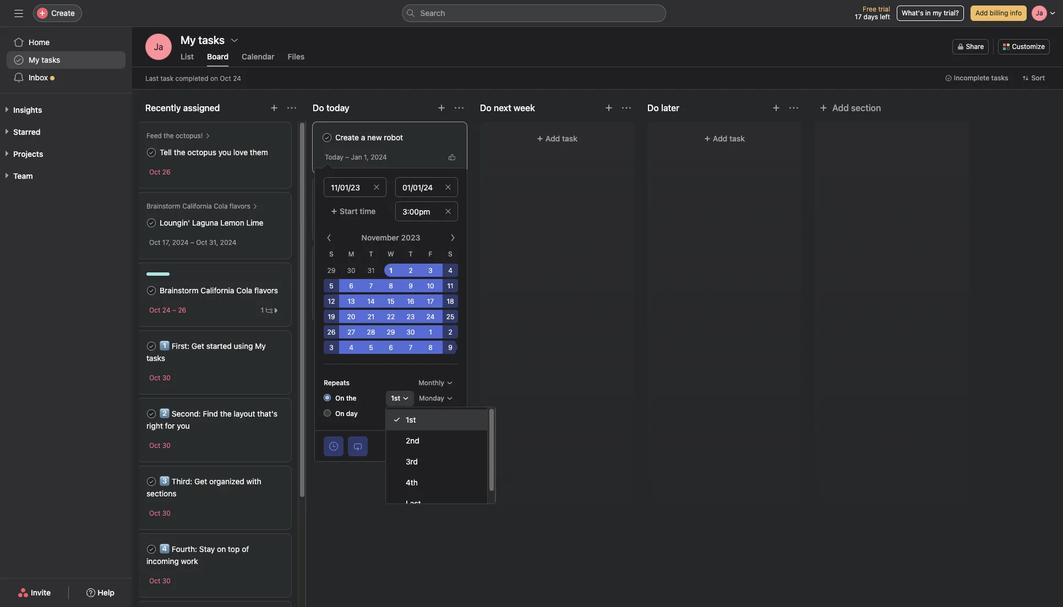 Task type: vqa. For each thing, say whether or not it's contained in the screenshot.
the Ja Button
yes



Task type: locate. For each thing, give the bounding box(es) containing it.
the for on the
[[346, 394, 357, 403]]

brainstorm up "oct 24 – 26"
[[160, 286, 199, 295]]

29 down 22
[[387, 328, 395, 337]]

oct 30 for 1️⃣ first: get started using my tasks
[[149, 374, 171, 382]]

1 vertical spatial find
[[203, 409, 218, 419]]

on down board link
[[210, 74, 218, 82]]

completed image up today
[[321, 131, 334, 144]]

monday
[[419, 394, 444, 403]]

ja
[[154, 42, 163, 52]]

oct 30 button down right
[[149, 442, 171, 450]]

completed checkbox up "oct 24 – 26"
[[145, 284, 158, 297]]

1 horizontal spatial add task image
[[437, 104, 446, 112]]

tasks right 'incomplete'
[[992, 74, 1009, 82]]

0 horizontal spatial 1
[[261, 306, 264, 314]]

1 vertical spatial flavors
[[254, 286, 278, 295]]

5 down 28
[[369, 344, 373, 352]]

10
[[427, 282, 434, 290]]

top
[[228, 545, 240, 554]]

left
[[880, 13, 891, 21]]

recently assigned
[[145, 103, 220, 113]]

0 horizontal spatial 3
[[329, 344, 334, 352]]

1 horizontal spatial my
[[255, 341, 266, 351]]

1 vertical spatial 25
[[446, 313, 455, 321]]

0 horizontal spatial my
[[29, 55, 39, 64]]

get for started
[[192, 341, 204, 351]]

1 vertical spatial 4
[[349, 344, 354, 352]]

f
[[429, 250, 433, 258]]

oct 30 down sections at the left bottom of the page
[[149, 509, 171, 518]]

clear start date image
[[373, 184, 380, 191]]

4 oct 30 from the top
[[149, 577, 171, 585]]

4 up 11
[[448, 267, 453, 275]]

completed image for brand meeting with the marketing team
[[321, 267, 334, 280]]

the right feed at top
[[164, 132, 174, 140]]

oct down right
[[149, 442, 161, 450]]

3 add task image from the left
[[772, 104, 781, 112]]

0 vertical spatial 3
[[429, 267, 433, 275]]

oct 30 down right
[[149, 442, 171, 450]]

create up the home 'link'
[[51, 8, 75, 18]]

7
[[369, 282, 373, 290], [409, 344, 413, 352]]

6 down 22
[[389, 344, 393, 352]]

clear all button
[[414, 436, 458, 456]]

3 down 19 at bottom
[[329, 344, 334, 352]]

30 for 3️⃣ third: get organized with sections
[[162, 509, 171, 518]]

clear due date image
[[445, 184, 452, 191]]

0 horizontal spatial with
[[247, 477, 261, 486]]

create inside dropdown button
[[51, 8, 75, 18]]

4 oct 30 button from the top
[[149, 577, 171, 585]]

0 vertical spatial 5
[[330, 282, 334, 290]]

oct 30 button down 1️⃣
[[149, 374, 171, 382]]

add task button for do next week
[[487, 129, 628, 149]]

find down start date text field
[[335, 200, 351, 210]]

2024 right 31,
[[220, 238, 236, 247]]

0 vertical spatial on
[[210, 74, 218, 82]]

the left marketing
[[406, 268, 418, 278]]

29 up team
[[327, 267, 336, 275]]

completed image left tell
[[145, 146, 158, 159]]

30 down the 23
[[407, 328, 415, 337]]

t down '2023'
[[409, 250, 413, 258]]

1 horizontal spatial 4
[[448, 267, 453, 275]]

add for the add section button
[[833, 103, 849, 113]]

customize button
[[999, 39, 1050, 55]]

1 completed checkbox from the top
[[145, 146, 158, 159]]

with
[[390, 268, 404, 278], [247, 477, 261, 486]]

completed image left 1️⃣
[[145, 340, 158, 353]]

2 vertical spatial completed checkbox
[[145, 408, 158, 421]]

25 down the 18
[[446, 313, 455, 321]]

completed image left "loungin'"
[[145, 216, 158, 230]]

0 horizontal spatial you
[[177, 421, 190, 431]]

2 more section actions image from the left
[[455, 104, 464, 112]]

my up inbox
[[29, 55, 39, 64]]

1 more section actions image from the left
[[288, 104, 296, 112]]

november 2023 button
[[355, 228, 439, 248]]

flavors
[[230, 202, 250, 210], [254, 286, 278, 295]]

1 horizontal spatial 1st
[[406, 415, 416, 425]]

home link
[[7, 34, 126, 51]]

octopus
[[187, 148, 216, 157]]

1 vertical spatial cola
[[236, 286, 252, 295]]

27 down 20
[[348, 328, 355, 337]]

add task image for do later
[[772, 104, 781, 112]]

on left day
[[335, 410, 345, 418]]

completed image for 4️⃣ fourth: stay on top of incoming work
[[145, 543, 158, 556]]

0 vertical spatial brainstorm
[[147, 202, 181, 210]]

2 add task image from the left
[[437, 104, 446, 112]]

0 vertical spatial completed checkbox
[[145, 146, 158, 159]]

17,
[[162, 238, 170, 247]]

previous month image
[[325, 234, 334, 242]]

0 horizontal spatial 9
[[409, 282, 413, 290]]

0 vertical spatial tasks
[[41, 55, 60, 64]]

26
[[162, 168, 171, 176], [178, 306, 186, 314], [327, 328, 336, 337]]

brainstorm up "loungin'"
[[147, 202, 181, 210]]

1st option
[[386, 410, 487, 431]]

4 completed image from the top
[[145, 475, 158, 489]]

add task button
[[487, 129, 628, 149], [654, 129, 795, 149], [313, 326, 467, 345]]

26 down tell
[[162, 168, 171, 176]]

0 vertical spatial 26
[[162, 168, 171, 176]]

oct 30 down 1️⃣
[[149, 374, 171, 382]]

24 right the 23
[[427, 313, 435, 321]]

calendar link
[[242, 52, 275, 67]]

Completed checkbox
[[321, 131, 334, 144], [145, 216, 158, 230], [321, 267, 334, 280], [145, 284, 158, 297], [145, 475, 158, 489], [145, 543, 158, 556]]

3 more section actions image from the left
[[790, 104, 799, 112]]

completed image up team
[[321, 267, 334, 280]]

2 vertical spatial 1
[[429, 328, 432, 337]]

1 vertical spatial create
[[335, 133, 359, 142]]

the inside 2️⃣ second: find the layout that's right for you
[[220, 409, 232, 419]]

oct
[[220, 74, 231, 82], [149, 168, 161, 176], [149, 238, 161, 247], [196, 238, 207, 247], [325, 301, 336, 309], [149, 306, 161, 314], [149, 374, 161, 382], [149, 442, 161, 450], [149, 509, 161, 518], [149, 577, 161, 585]]

0 horizontal spatial create
[[51, 8, 75, 18]]

27
[[354, 301, 361, 309], [348, 328, 355, 337]]

3 oct 30 button from the top
[[149, 509, 171, 518]]

oct 30 down incoming
[[149, 577, 171, 585]]

2 down the 18
[[449, 328, 453, 337]]

0 vertical spatial 4
[[448, 267, 453, 275]]

0 vertical spatial last
[[145, 74, 159, 82]]

1 horizontal spatial with
[[390, 268, 404, 278]]

days
[[864, 13, 878, 21]]

create
[[51, 8, 75, 18], [335, 133, 359, 142]]

1 vertical spatial brainstorm california cola flavors
[[160, 286, 278, 295]]

on inside 4️⃣ fourth: stay on top of incoming work
[[217, 545, 226, 554]]

0 horizontal spatial add task button
[[313, 326, 467, 345]]

0 vertical spatial 9
[[409, 282, 413, 290]]

november
[[362, 233, 399, 242]]

oct down 1️⃣
[[149, 374, 161, 382]]

completed image for brainstorm california cola flavors
[[145, 284, 158, 297]]

get inside 1️⃣ first: get started using my tasks
[[192, 341, 204, 351]]

0 vertical spatial cola
[[214, 202, 228, 210]]

1 vertical spatial 26
[[178, 306, 186, 314]]

the for tell the octopus you love them
[[174, 148, 185, 157]]

On the radio
[[324, 394, 331, 402]]

completed image left 3️⃣ in the left bottom of the page
[[145, 475, 158, 489]]

2 on from the top
[[335, 410, 345, 418]]

4️⃣ fourth: stay on top of incoming work
[[147, 545, 249, 566]]

brand
[[335, 268, 357, 278]]

on left top
[[217, 545, 226, 554]]

0 vertical spatial with
[[390, 268, 404, 278]]

you down second: on the left bottom
[[177, 421, 190, 431]]

3 completed checkbox from the top
[[145, 408, 158, 421]]

new
[[367, 133, 382, 142]]

find right second: on the left bottom
[[203, 409, 218, 419]]

12
[[328, 297, 335, 306]]

show options image
[[230, 36, 239, 45]]

my right using
[[255, 341, 266, 351]]

oct 30 button for 1️⃣ first: get started using my tasks
[[149, 374, 171, 382]]

0 horizontal spatial 25
[[338, 301, 346, 309]]

set to repeat image
[[354, 442, 362, 451]]

1 horizontal spatial 24
[[233, 74, 241, 82]]

1st left monday
[[391, 394, 400, 403]]

help
[[98, 588, 115, 598]]

task for add task button corresponding to do next week
[[562, 134, 578, 143]]

completed checkbox left tell
[[145, 146, 158, 159]]

tasks inside the global element
[[41, 55, 60, 64]]

1 horizontal spatial 17
[[855, 13, 862, 21]]

tasks down 1️⃣
[[147, 354, 165, 363]]

0 horizontal spatial 7
[[369, 282, 373, 290]]

Completed checkbox
[[145, 146, 158, 159], [145, 340, 158, 353], [145, 408, 158, 421]]

1 vertical spatial last
[[406, 499, 421, 508]]

1 add task image from the left
[[270, 104, 279, 112]]

1 vertical spatial on
[[335, 410, 345, 418]]

board
[[207, 52, 229, 61]]

ja button
[[145, 34, 172, 60]]

9 up 16
[[409, 282, 413, 290]]

completed checkbox left the 4️⃣
[[145, 543, 158, 556]]

1 inside 1 button
[[261, 306, 264, 314]]

1 completed image from the top
[[145, 216, 158, 230]]

my
[[29, 55, 39, 64], [255, 341, 266, 351]]

17 inside free trial 17 days left
[[855, 13, 862, 21]]

insights button
[[0, 105, 42, 116]]

flavors up 1 button
[[254, 286, 278, 295]]

create left a
[[335, 133, 359, 142]]

0 vertical spatial 17
[[855, 13, 862, 21]]

tasks for incomplete tasks
[[992, 74, 1009, 82]]

remove image
[[445, 208, 452, 215]]

brainstorm california cola flavors
[[147, 202, 250, 210], [160, 286, 278, 295]]

2 oct 30 from the top
[[149, 442, 171, 450]]

3 oct 30 from the top
[[149, 509, 171, 518]]

3 up 10
[[429, 267, 433, 275]]

repeats
[[324, 379, 350, 387]]

1 vertical spatial 5
[[369, 344, 373, 352]]

what's in my trial?
[[902, 9, 959, 17]]

27 up 20
[[354, 301, 361, 309]]

1 horizontal spatial 2
[[449, 328, 453, 337]]

brainstorm california cola flavors down 31,
[[160, 286, 278, 295]]

more section actions image for do today
[[455, 104, 464, 112]]

2 vertical spatial 26
[[327, 328, 336, 337]]

next month image
[[448, 234, 457, 242]]

24 up 1️⃣
[[162, 306, 171, 314]]

1 horizontal spatial create
[[335, 133, 359, 142]]

last down ja button at the left top of page
[[145, 74, 159, 82]]

1 horizontal spatial you
[[218, 148, 231, 157]]

my tasks
[[29, 55, 60, 64]]

0 horizontal spatial 4
[[349, 344, 354, 352]]

lemon
[[220, 218, 244, 227]]

4 down 20
[[349, 344, 354, 352]]

1 horizontal spatial 2024
[[220, 238, 236, 247]]

1 on from the top
[[335, 394, 345, 403]]

completed checkbox up team
[[321, 267, 334, 280]]

1 vertical spatial 6
[[389, 344, 393, 352]]

the right tell
[[174, 148, 185, 157]]

the up day
[[346, 394, 357, 403]]

4
[[448, 267, 453, 275], [349, 344, 354, 352]]

my tasks link
[[7, 51, 126, 69]]

completed checkbox left 3️⃣ in the left bottom of the page
[[145, 475, 158, 489]]

completed image
[[145, 216, 158, 230], [145, 284, 158, 297], [145, 340, 158, 353], [145, 475, 158, 489]]

create for create a new robot
[[335, 133, 359, 142]]

2 horizontal spatial add task
[[713, 134, 745, 143]]

13
[[348, 297, 355, 306]]

0 vertical spatial get
[[192, 341, 204, 351]]

flavors up 'lemon'
[[230, 202, 250, 210]]

completed checkbox left 1️⃣
[[145, 340, 158, 353]]

18
[[447, 297, 454, 306]]

brainstorm
[[147, 202, 181, 210], [160, 286, 199, 295]]

30 down sections at the left bottom of the page
[[162, 509, 171, 518]]

completed image
[[321, 131, 334, 144], [145, 146, 158, 159], [321, 267, 334, 280], [145, 408, 158, 421], [145, 543, 158, 556]]

21
[[368, 313, 375, 321]]

0 horizontal spatial more section actions image
[[288, 104, 296, 112]]

oct 30 button down sections at the left bottom of the page
[[149, 509, 171, 518]]

incomplete tasks
[[954, 74, 1009, 82]]

0 likes. click to like this task image
[[449, 154, 455, 161]]

1 t from the left
[[369, 250, 373, 258]]

5 up "12"
[[330, 282, 334, 290]]

my tasks
[[181, 34, 225, 46]]

2 oct 30 button from the top
[[149, 442, 171, 450]]

0 vertical spatial 25
[[338, 301, 346, 309]]

get
[[192, 341, 204, 351], [194, 477, 207, 486]]

the left layout
[[220, 409, 232, 419]]

my inside my tasks link
[[29, 55, 39, 64]]

– left jan
[[345, 153, 349, 161]]

2 horizontal spatial add task image
[[772, 104, 781, 112]]

tasks for my tasks
[[41, 55, 60, 64]]

2024 right 17,
[[172, 238, 189, 247]]

tasks inside dropdown button
[[992, 74, 1009, 82]]

2024 right 1,
[[371, 153, 387, 161]]

8 up monthly
[[429, 344, 433, 352]]

0 vertical spatial my
[[29, 55, 39, 64]]

do later
[[648, 103, 680, 113]]

0 horizontal spatial tasks
[[41, 55, 60, 64]]

add task image
[[605, 104, 614, 112]]

2 horizontal spatial 24
[[427, 313, 435, 321]]

robot
[[384, 133, 403, 142]]

octopus!
[[176, 132, 203, 140]]

1 horizontal spatial add task button
[[487, 129, 628, 149]]

1 vertical spatial you
[[177, 421, 190, 431]]

0 horizontal spatial s
[[329, 250, 334, 258]]

start time button
[[324, 202, 387, 221]]

0 horizontal spatial find
[[203, 409, 218, 419]]

24
[[233, 74, 241, 82], [162, 306, 171, 314], [427, 313, 435, 321]]

share button
[[953, 39, 989, 55]]

7 down meeting
[[369, 282, 373, 290]]

1 oct 30 from the top
[[149, 374, 171, 382]]

hide sidebar image
[[14, 9, 23, 18]]

0 vertical spatial 29
[[327, 267, 336, 275]]

25 left 13
[[338, 301, 346, 309]]

tell the octopus you love them
[[160, 148, 268, 157]]

1 oct 30 button from the top
[[149, 374, 171, 382]]

oct down board link
[[220, 74, 231, 82]]

more section actions image
[[288, 104, 296, 112], [455, 104, 464, 112], [790, 104, 799, 112]]

1 horizontal spatial tasks
[[147, 354, 165, 363]]

6
[[349, 282, 353, 290], [389, 344, 393, 352]]

2 horizontal spatial tasks
[[992, 74, 1009, 82]]

the
[[164, 132, 174, 140], [174, 148, 185, 157], [406, 268, 418, 278], [346, 394, 357, 403], [220, 409, 232, 419]]

free trial 17 days left
[[855, 5, 891, 21]]

projects button
[[0, 149, 43, 160]]

3 completed image from the top
[[145, 340, 158, 353]]

s down next month icon
[[448, 250, 453, 258]]

completed image for 2️⃣ second: find the layout that's right for you
[[145, 408, 158, 421]]

1 vertical spatial 2
[[449, 328, 453, 337]]

incomplete
[[954, 74, 990, 82]]

– up first:
[[172, 306, 176, 314]]

completed image up right
[[145, 408, 158, 421]]

1 vertical spatial tasks
[[992, 74, 1009, 82]]

1st button
[[386, 391, 414, 406]]

t up 31
[[369, 250, 373, 258]]

last for last
[[406, 499, 421, 508]]

get right first:
[[192, 341, 204, 351]]

task for add task button for do later
[[730, 134, 745, 143]]

1 horizontal spatial 29
[[387, 328, 395, 337]]

completed image up "oct 24 – 26"
[[145, 284, 158, 297]]

with down "w"
[[390, 268, 404, 278]]

get inside 3️⃣ third: get organized with sections
[[194, 477, 207, 486]]

25
[[338, 301, 346, 309], [446, 313, 455, 321]]

2 completed image from the top
[[145, 284, 158, 297]]

completed checkbox for create a new robot
[[321, 131, 334, 144]]

first:
[[172, 341, 190, 351]]

30 down incoming
[[162, 577, 171, 585]]

0 vertical spatial 6
[[349, 282, 353, 290]]

0 horizontal spatial add task image
[[270, 104, 279, 112]]

list link
[[181, 52, 194, 67]]

add
[[976, 9, 988, 17], [833, 103, 849, 113], [546, 134, 560, 143], [713, 134, 728, 143], [378, 330, 393, 340]]

completed checkbox up right
[[145, 408, 158, 421]]

california down 31,
[[201, 286, 234, 295]]

On day radio
[[324, 410, 331, 417]]

0 horizontal spatial add task
[[378, 330, 410, 340]]

find inside 2️⃣ second: find the layout that's right for you
[[203, 409, 218, 419]]

california up the laguna on the left top of the page
[[182, 202, 212, 210]]

completed checkbox left "loungin'"
[[145, 216, 158, 230]]

17
[[855, 13, 862, 21], [427, 297, 434, 306]]

customize
[[1012, 42, 1045, 51]]

0 vertical spatial on
[[335, 394, 345, 403]]

6 down brand
[[349, 282, 353, 290]]

1 vertical spatial completed checkbox
[[145, 340, 158, 353]]

Due date text field
[[395, 177, 458, 197]]

30 down 1️⃣
[[162, 374, 171, 382]]

1 vertical spatial my
[[255, 341, 266, 351]]

november 2023
[[362, 233, 420, 242]]

add for add task button for do later
[[713, 134, 728, 143]]

feed the octopus!
[[147, 132, 203, 140]]

oct 30 for 3️⃣ third: get organized with sections
[[149, 509, 171, 518]]

22
[[387, 313, 395, 321]]

0 horizontal spatial 2
[[409, 267, 413, 275]]

add task image
[[270, 104, 279, 112], [437, 104, 446, 112], [772, 104, 781, 112]]

30 down the for
[[162, 442, 171, 450]]

9 up monthly dropdown button
[[448, 344, 453, 352]]

0 vertical spatial create
[[51, 8, 75, 18]]

today – jan 1, 2024
[[325, 153, 387, 161]]

1st inside 1st option
[[406, 415, 416, 425]]

0 vertical spatial 1st
[[391, 394, 400, 403]]

oct up 1️⃣
[[149, 306, 161, 314]]

1 vertical spatial 29
[[387, 328, 395, 337]]

oct 30 button for 2️⃣ second: find the layout that's right for you
[[149, 442, 171, 450]]

7 down the 23
[[409, 344, 413, 352]]

1 horizontal spatial 3
[[429, 267, 433, 275]]

26 down 19 at bottom
[[327, 328, 336, 337]]

incomplete tasks button
[[941, 70, 1014, 86]]

help button
[[79, 583, 122, 603]]

0 horizontal spatial flavors
[[230, 202, 250, 210]]

oct 26
[[149, 168, 171, 176]]

1 horizontal spatial t
[[409, 250, 413, 258]]

1 vertical spatial 17
[[427, 297, 434, 306]]

2
[[409, 267, 413, 275], [449, 328, 453, 337]]

2 completed checkbox from the top
[[145, 340, 158, 353]]

completed image left the 4️⃣
[[145, 543, 158, 556]]

create for create
[[51, 8, 75, 18]]

1 horizontal spatial add task
[[546, 134, 578, 143]]

1 vertical spatial get
[[194, 477, 207, 486]]

30 for 2️⃣ second: find the layout that's right for you
[[162, 442, 171, 450]]

s down 'previous month' image
[[329, 250, 334, 258]]

30 for 1️⃣ first: get started using my tasks
[[162, 374, 171, 382]]



Task type: describe. For each thing, give the bounding box(es) containing it.
global element
[[0, 27, 132, 93]]

add for add task button corresponding to do next week
[[546, 134, 560, 143]]

0 horizontal spatial 6
[[349, 282, 353, 290]]

2 horizontal spatial 2024
[[371, 153, 387, 161]]

home
[[29, 37, 50, 47]]

completed checkbox for tell the octopus you love them
[[145, 146, 158, 159]]

16
[[407, 297, 415, 306]]

1 s from the left
[[329, 250, 334, 258]]

0 vertical spatial 7
[[369, 282, 373, 290]]

1 horizontal spatial flavors
[[254, 286, 278, 295]]

team button
[[0, 171, 33, 182]]

1 horizontal spatial cola
[[236, 286, 252, 295]]

right
[[147, 421, 163, 431]]

completed image for 3️⃣ third: get organized with sections
[[145, 475, 158, 489]]

4️⃣
[[160, 545, 170, 554]]

third:
[[172, 477, 192, 486]]

completed checkbox for 2️⃣ second: find the layout that's right for you
[[145, 408, 158, 421]]

0 horizontal spatial 24
[[162, 306, 171, 314]]

0 vertical spatial you
[[218, 148, 231, 157]]

3️⃣
[[160, 477, 170, 486]]

0 horizontal spatial 29
[[327, 267, 336, 275]]

that's
[[257, 409, 278, 419]]

trial?
[[944, 9, 959, 17]]

invite
[[31, 588, 51, 598]]

31
[[368, 267, 375, 275]]

stay
[[199, 545, 215, 554]]

28
[[367, 328, 375, 337]]

completed checkbox for loungin' laguna lemon lime
[[145, 216, 158, 230]]

all
[[443, 441, 451, 451]]

completed checkbox for 4️⃣ fourth: stay on top of incoming work
[[145, 543, 158, 556]]

completed image for tell the octopus you love them
[[145, 146, 158, 159]]

Due time text field
[[395, 202, 458, 221]]

add task for do later
[[713, 134, 745, 143]]

1 vertical spatial 27
[[348, 328, 355, 337]]

oct left 31,
[[196, 238, 207, 247]]

task for the left add task button
[[395, 330, 410, 340]]

1 horizontal spatial 7
[[409, 344, 413, 352]]

1 vertical spatial 9
[[448, 344, 453, 352]]

– up 20
[[348, 301, 352, 309]]

0 horizontal spatial 17
[[427, 297, 434, 306]]

0 horizontal spatial 2024
[[172, 238, 189, 247]]

2 horizontal spatial 26
[[327, 328, 336, 337]]

add task button for do later
[[654, 129, 795, 149]]

clear all
[[422, 441, 451, 451]]

4th
[[406, 478, 418, 487]]

1st inside popup button
[[391, 394, 400, 403]]

0 horizontal spatial 26
[[162, 168, 171, 176]]

14
[[368, 297, 375, 306]]

oct 25 – 27
[[325, 301, 361, 309]]

sort
[[1032, 74, 1045, 82]]

the inside brand meeting with the marketing team
[[406, 268, 418, 278]]

laguna
[[192, 218, 218, 227]]

brand meeting with the marketing team
[[322, 268, 456, 290]]

2 t from the left
[[409, 250, 413, 258]]

create button
[[33, 4, 82, 22]]

0 vertical spatial 27
[[354, 301, 361, 309]]

2️⃣
[[160, 409, 170, 419]]

add section
[[833, 103, 881, 113]]

tell
[[160, 148, 172, 157]]

completed checkbox for 3️⃣ third: get organized with sections
[[145, 475, 158, 489]]

more section actions image for do later
[[790, 104, 799, 112]]

starred button
[[0, 127, 40, 138]]

share
[[966, 42, 984, 51]]

2️⃣ second: find the layout that's right for you
[[147, 409, 278, 431]]

1️⃣ first: get started using my tasks
[[147, 341, 266, 363]]

my inside 1️⃣ first: get started using my tasks
[[255, 341, 266, 351]]

23
[[407, 313, 415, 321]]

0 horizontal spatial 8
[[389, 282, 393, 290]]

day
[[346, 410, 358, 418]]

feed
[[147, 132, 162, 140]]

completed image for create a new robot
[[321, 131, 334, 144]]

add section button
[[815, 98, 886, 118]]

0 vertical spatial brainstorm california cola flavors
[[147, 202, 250, 210]]

on for stay
[[217, 545, 226, 554]]

my
[[933, 9, 942, 17]]

oct 30 for 4️⃣ fourth: stay on top of incoming work
[[149, 577, 171, 585]]

started
[[206, 341, 232, 351]]

board link
[[207, 52, 229, 67]]

31,
[[209, 238, 218, 247]]

on day
[[335, 410, 358, 418]]

meeting
[[359, 268, 387, 278]]

on for on day
[[335, 410, 345, 418]]

a
[[361, 133, 365, 142]]

add task for do next week
[[546, 134, 578, 143]]

11
[[447, 282, 454, 290]]

last task completed on oct 24
[[145, 74, 241, 82]]

3rd
[[406, 457, 418, 467]]

next week
[[494, 103, 535, 113]]

time
[[360, 207, 376, 216]]

2023
[[401, 233, 420, 242]]

oct down sections at the left bottom of the page
[[149, 509, 161, 518]]

do
[[480, 103, 492, 113]]

30 for 4️⃣ fourth: stay on top of incoming work
[[162, 577, 171, 585]]

1 vertical spatial california
[[201, 286, 234, 295]]

0 vertical spatial california
[[182, 202, 212, 210]]

1️⃣
[[160, 341, 170, 351]]

inbox link
[[7, 69, 126, 86]]

add task image for do today
[[437, 104, 446, 112]]

oct 17, 2024 – oct 31, 2024
[[149, 238, 236, 247]]

2 s from the left
[[448, 250, 453, 258]]

search list box
[[402, 4, 666, 22]]

start time
[[340, 207, 376, 216]]

completed
[[175, 74, 208, 82]]

add billing info button
[[971, 6, 1027, 21]]

search button
[[402, 4, 666, 22]]

0 vertical spatial flavors
[[230, 202, 250, 210]]

1 horizontal spatial 1
[[389, 267, 393, 275]]

sections
[[147, 489, 176, 498]]

30 down m
[[347, 267, 356, 275]]

19
[[328, 313, 335, 321]]

completed checkbox for brainstorm california cola flavors
[[145, 284, 158, 297]]

find objective
[[335, 200, 385, 210]]

the for feed the octopus!
[[164, 132, 174, 140]]

completed checkbox for 1️⃣ first: get started using my tasks
[[145, 340, 158, 353]]

what's
[[902, 9, 924, 17]]

oct 30 button for 3️⃣ third: get organized with sections
[[149, 509, 171, 518]]

invite button
[[10, 583, 58, 603]]

free
[[863, 5, 877, 13]]

what's in my trial? button
[[897, 6, 964, 21]]

calendar
[[242, 52, 275, 61]]

fourth:
[[172, 545, 197, 554]]

more section actions image for recently assigned
[[288, 104, 296, 112]]

add task image for recently assigned
[[270, 104, 279, 112]]

clear
[[422, 441, 441, 451]]

files link
[[288, 52, 305, 67]]

1 horizontal spatial 26
[[178, 306, 186, 314]]

loungin' laguna lemon lime
[[160, 218, 264, 227]]

monthly
[[419, 379, 444, 387]]

on for on the
[[335, 394, 345, 403]]

1 button
[[258, 305, 282, 316]]

0 horizontal spatial cola
[[214, 202, 228, 210]]

1 horizontal spatial find
[[335, 200, 351, 210]]

with inside brand meeting with the marketing team
[[390, 268, 404, 278]]

oct 24 – 26
[[149, 306, 186, 314]]

completed checkbox for brand meeting with the marketing team
[[321, 267, 334, 280]]

oct left 17,
[[149, 238, 161, 247]]

1 vertical spatial 8
[[429, 344, 433, 352]]

trial
[[879, 5, 891, 13]]

oct down incoming
[[149, 577, 161, 585]]

with inside 3️⃣ third: get organized with sections
[[247, 477, 261, 486]]

– left 31,
[[190, 238, 194, 247]]

loungin'
[[160, 218, 190, 227]]

oct 30 for 2️⃣ second: find the layout that's right for you
[[149, 442, 171, 450]]

add for the left add task button
[[378, 330, 393, 340]]

completed image for 1️⃣ first: get started using my tasks
[[145, 340, 158, 353]]

2 horizontal spatial 1
[[429, 328, 432, 337]]

you inside 2️⃣ second: find the layout that's right for you
[[177, 421, 190, 431]]

1 vertical spatial brainstorm
[[160, 286, 199, 295]]

tasks inside 1️⃣ first: get started using my tasks
[[147, 354, 165, 363]]

lime
[[246, 218, 264, 227]]

get for organized
[[194, 477, 207, 486]]

layout
[[234, 409, 255, 419]]

add time image
[[329, 442, 338, 451]]

m
[[348, 250, 354, 258]]

completed image for loungin' laguna lemon lime
[[145, 216, 158, 230]]

marketing
[[420, 268, 456, 278]]

section
[[851, 103, 881, 113]]

last for last task completed on oct 24
[[145, 74, 159, 82]]

oct 30 button for 4️⃣ fourth: stay on top of incoming work
[[149, 577, 171, 585]]

on for completed
[[210, 74, 218, 82]]

start
[[340, 207, 358, 216]]

oct up 19 at bottom
[[325, 301, 336, 309]]

oct down tell
[[149, 168, 161, 176]]

on the
[[335, 394, 357, 403]]

more section actions image
[[622, 104, 631, 112]]

1,
[[364, 153, 369, 161]]

Start date text field
[[324, 177, 387, 197]]

0 vertical spatial 2
[[409, 267, 413, 275]]



